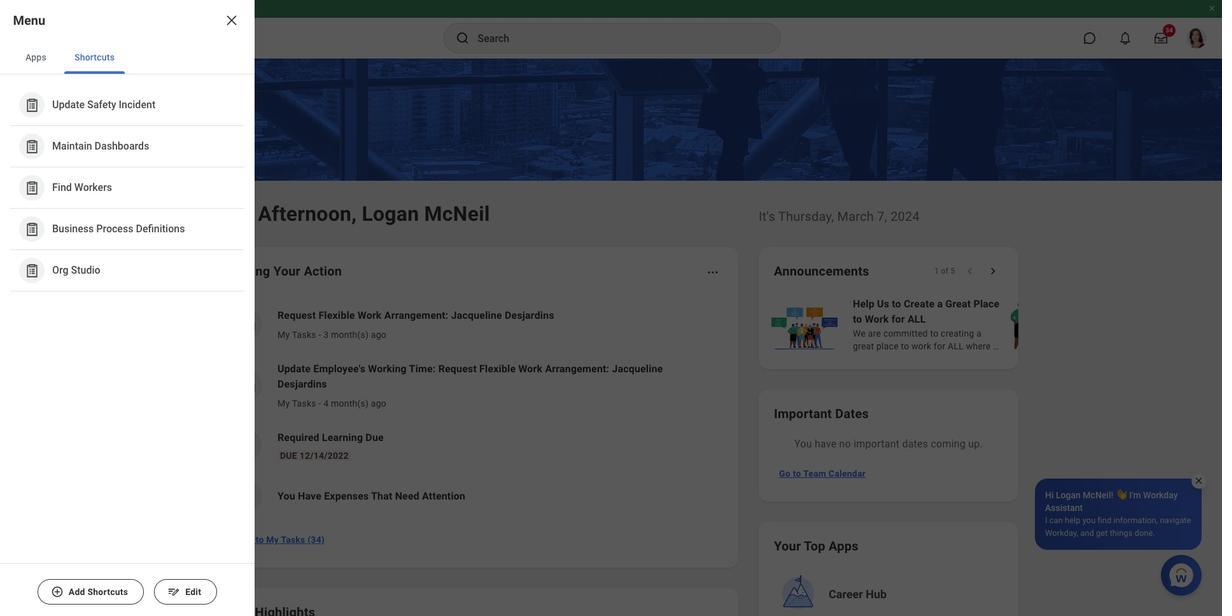 Task type: locate. For each thing, give the bounding box(es) containing it.
12/14/2022
[[300, 451, 349, 461]]

ago down the "working"
[[371, 398, 386, 409]]

for up "committed"
[[891, 313, 905, 325]]

clipboard image left business
[[24, 221, 40, 237]]

0 horizontal spatial desjardins
[[277, 378, 327, 390]]

1 vertical spatial flexible
[[479, 363, 516, 375]]

important
[[854, 438, 899, 450]]

menu
[[13, 13, 45, 28]]

clipboard image for org studio
[[24, 263, 40, 278]]

0 horizontal spatial request
[[277, 309, 316, 321]]

apps inside good afternoon, logan mcneil main content
[[829, 538, 858, 554]]

your top apps
[[774, 538, 858, 554]]

month(s) for 4
[[331, 398, 369, 409]]

1 horizontal spatial request
[[438, 363, 477, 375]]

0 vertical spatial due
[[366, 432, 384, 444]]

2 vertical spatial clipboard image
[[24, 263, 40, 278]]

1 vertical spatial shortcuts
[[87, 587, 128, 597]]

month(s) right 3
[[331, 330, 369, 340]]

book open image
[[237, 436, 256, 455]]

0 horizontal spatial update
[[52, 99, 85, 111]]

0 vertical spatial clipboard image
[[24, 138, 40, 154]]

0 vertical spatial tasks
[[292, 330, 316, 340]]

notifications large image
[[1119, 32, 1132, 45]]

go to my tasks (34) button
[[219, 527, 332, 552]]

awaiting your action list
[[219, 298, 723, 522]]

1 inbox image from the top
[[237, 315, 256, 334]]

great
[[945, 298, 971, 310]]

clipboard image for update safety incident
[[24, 97, 40, 113]]

- left 4 at the left of the page
[[318, 398, 321, 409]]

2 clipboard image from the top
[[24, 180, 40, 196]]

banner
[[0, 0, 1222, 59]]

good
[[204, 202, 253, 226]]

2 ago from the top
[[371, 398, 386, 409]]

0 vertical spatial your
[[273, 263, 301, 279]]

shortcuts inside button
[[74, 52, 115, 62]]

- for 3
[[318, 330, 321, 340]]

search image
[[455, 31, 470, 46]]

shortcuts up 'safety'
[[74, 52, 115, 62]]

0 vertical spatial for
[[891, 313, 905, 325]]

you left 'have'
[[277, 490, 295, 502]]

due
[[366, 432, 384, 444], [280, 451, 297, 461]]

dashboard expenses image
[[237, 487, 256, 506]]

0 vertical spatial arrangement:
[[384, 309, 448, 321]]

1 horizontal spatial apps
[[829, 538, 858, 554]]

list containing update safety incident
[[0, 74, 255, 302]]

org studio
[[52, 264, 100, 276]]

clipboard image
[[24, 97, 40, 113], [24, 180, 40, 196]]

0 horizontal spatial due
[[280, 451, 297, 461]]

maintain
[[52, 140, 92, 152]]

plus circle image
[[51, 586, 63, 598]]

1 vertical spatial request
[[438, 363, 477, 375]]

due down required
[[280, 451, 297, 461]]

1 - from the top
[[318, 330, 321, 340]]

0 vertical spatial my
[[277, 330, 290, 340]]

1 horizontal spatial logan
[[1056, 490, 1081, 500]]

2 - from the top
[[318, 398, 321, 409]]

you
[[794, 438, 812, 450], [277, 490, 295, 502]]

2 clipboard image from the top
[[24, 221, 40, 237]]

help us to create a great place to work for all we are committed to creating a great place to work for all where …
[[853, 298, 1000, 351]]

0 horizontal spatial jacqueline
[[451, 309, 502, 321]]

go for go to my tasks (34)
[[242, 535, 253, 545]]

clipboard image inside maintain dashboards link
[[24, 138, 40, 154]]

month(s) for 3
[[331, 330, 369, 340]]

1 horizontal spatial you
[[794, 438, 812, 450]]

to left team in the right bottom of the page
[[793, 468, 801, 479]]

0 vertical spatial -
[[318, 330, 321, 340]]

1 vertical spatial desjardins
[[277, 378, 327, 390]]

0 horizontal spatial flexible
[[318, 309, 355, 321]]

request up my tasks - 3 month(s) ago at the left of page
[[277, 309, 316, 321]]

2 month(s) from the top
[[331, 398, 369, 409]]

incident
[[119, 99, 155, 111]]

inbox image
[[237, 315, 256, 334], [237, 376, 256, 395]]

request flexible work arrangement: jacqueline desjardins
[[277, 309, 554, 321]]

time:
[[409, 363, 436, 375]]

1 horizontal spatial all
[[948, 341, 964, 351]]

go to team calendar
[[779, 468, 866, 479]]

learning
[[322, 432, 363, 444]]

workday
[[1143, 490, 1178, 500]]

1 horizontal spatial jacqueline
[[612, 363, 663, 375]]

1 horizontal spatial due
[[366, 432, 384, 444]]

clipboard image for business process definitions
[[24, 221, 40, 237]]

1 horizontal spatial work
[[518, 363, 542, 375]]

0 horizontal spatial logan
[[362, 202, 419, 226]]

tasks left (34)
[[281, 535, 305, 545]]

clipboard image inside "business process definitions" link
[[24, 221, 40, 237]]

0 vertical spatial all
[[908, 313, 926, 325]]

good afternoon, logan mcneil
[[204, 202, 490, 226]]

clipboard image inside org studio link
[[24, 263, 40, 278]]

creating
[[941, 328, 974, 339]]

update safety incident
[[52, 99, 155, 111]]

top
[[804, 538, 825, 554]]

1 vertical spatial logan
[[1056, 490, 1081, 500]]

clipboard image inside find workers link
[[24, 180, 40, 196]]

clipboard image inside "update safety incident" link
[[24, 97, 40, 113]]

you
[[1082, 516, 1096, 525]]

maintain dashboards link
[[13, 129, 242, 164]]

1 clipboard image from the top
[[24, 138, 40, 154]]

0 vertical spatial logan
[[362, 202, 419, 226]]

tasks left 4 at the left of the page
[[292, 398, 316, 409]]

my up required
[[277, 398, 290, 409]]

1 vertical spatial tasks
[[292, 398, 316, 409]]

1 vertical spatial jacqueline
[[612, 363, 663, 375]]

0 vertical spatial update
[[52, 99, 85, 111]]

2 inbox image from the top
[[237, 376, 256, 395]]

find workers
[[52, 182, 112, 194]]

a left great at the right
[[937, 298, 943, 310]]

0 vertical spatial request
[[277, 309, 316, 321]]

your left action
[[273, 263, 301, 279]]

0 vertical spatial go
[[779, 468, 790, 479]]

employee's
[[313, 363, 365, 375]]

update inside global navigation dialog
[[52, 99, 85, 111]]

1 vertical spatial my
[[277, 398, 290, 409]]

all down creating
[[948, 341, 964, 351]]

no
[[839, 438, 851, 450]]

1 month(s) from the top
[[331, 330, 369, 340]]

ago up the "working"
[[371, 330, 386, 340]]

0 horizontal spatial you
[[277, 490, 295, 502]]

update left employee's
[[277, 363, 311, 375]]

it's thursday, march 7, 2024
[[759, 209, 920, 224]]

7,
[[877, 209, 887, 224]]

shortcuts inside add shortcuts button
[[87, 587, 128, 597]]

3 clipboard image from the top
[[24, 263, 40, 278]]

go down the dashboard expenses icon
[[242, 535, 253, 545]]

clipboard image
[[24, 138, 40, 154], [24, 221, 40, 237], [24, 263, 40, 278]]

desjardins
[[505, 309, 554, 321], [277, 378, 327, 390]]

0 vertical spatial flexible
[[318, 309, 355, 321]]

update
[[52, 99, 85, 111], [277, 363, 311, 375]]

my tasks - 4 month(s) ago
[[277, 398, 386, 409]]

you have expenses that need attention
[[277, 490, 465, 502]]

go inside go to team calendar button
[[779, 468, 790, 479]]

inbox image down 'awaiting'
[[237, 315, 256, 334]]

1 vertical spatial inbox image
[[237, 376, 256, 395]]

are
[[868, 328, 881, 339]]

work inside update employee's working time: request flexible work arrangement: jacqueline desjardins
[[518, 363, 542, 375]]

tasks left 3
[[292, 330, 316, 340]]

1 vertical spatial for
[[934, 341, 945, 351]]

to down the dashboard expenses icon
[[256, 535, 264, 545]]

for right work
[[934, 341, 945, 351]]

team
[[803, 468, 826, 479]]

1 horizontal spatial flexible
[[479, 363, 516, 375]]

expenses
[[324, 490, 369, 502]]

list
[[0, 74, 255, 302]]

go
[[779, 468, 790, 479], [242, 535, 253, 545]]

x image
[[224, 13, 239, 28]]

1 vertical spatial arrangement:
[[545, 363, 609, 375]]

1 vertical spatial due
[[280, 451, 297, 461]]

a up where
[[976, 328, 981, 339]]

arrangement: inside update employee's working time: request flexible work arrangement: jacqueline desjardins
[[545, 363, 609, 375]]

update left 'safety'
[[52, 99, 85, 111]]

2 vertical spatial tasks
[[281, 535, 305, 545]]

clipboard image left the maintain
[[24, 138, 40, 154]]

to up we on the bottom of the page
[[853, 313, 862, 325]]

clipboard image down apps button
[[24, 97, 40, 113]]

my left 3
[[277, 330, 290, 340]]

1 vertical spatial all
[[948, 341, 964, 351]]

required learning due
[[277, 432, 384, 444]]

0 vertical spatial inbox image
[[237, 315, 256, 334]]

all down the "create"
[[908, 313, 926, 325]]

coming
[[931, 438, 966, 450]]

0 horizontal spatial for
[[891, 313, 905, 325]]

0 horizontal spatial your
[[273, 263, 301, 279]]

inbox image for my tasks - 4 month(s) ago
[[237, 376, 256, 395]]

my
[[277, 330, 290, 340], [277, 398, 290, 409], [266, 535, 279, 545]]

0 vertical spatial desjardins
[[505, 309, 554, 321]]

tasks
[[292, 330, 316, 340], [292, 398, 316, 409], [281, 535, 305, 545]]

you inside button
[[277, 490, 295, 502]]

need
[[395, 490, 419, 502]]

0 vertical spatial you
[[794, 438, 812, 450]]

0 vertical spatial apps
[[25, 52, 46, 62]]

we
[[853, 328, 866, 339]]

1 vertical spatial update
[[277, 363, 311, 375]]

clipboard image left find
[[24, 180, 40, 196]]

assistant
[[1045, 503, 1083, 513]]

update inside update employee's working time: request flexible work arrangement: jacqueline desjardins
[[277, 363, 311, 375]]

to down "committed"
[[901, 341, 909, 351]]

place
[[876, 341, 899, 351]]

can
[[1049, 516, 1063, 525]]

all
[[908, 313, 926, 325], [948, 341, 964, 351]]

1 horizontal spatial arrangement:
[[545, 363, 609, 375]]

go to team calendar button
[[774, 461, 871, 486]]

1 horizontal spatial for
[[934, 341, 945, 351]]

0 vertical spatial clipboard image
[[24, 97, 40, 113]]

0 vertical spatial shortcuts
[[74, 52, 115, 62]]

it's
[[759, 209, 775, 224]]

1 vertical spatial ago
[[371, 398, 386, 409]]

apps down menu
[[25, 52, 46, 62]]

1 vertical spatial apps
[[829, 538, 858, 554]]

work inside help us to create a great place to work for all we are committed to creating a great place to work for all where …
[[865, 313, 889, 325]]

shortcuts
[[74, 52, 115, 62], [87, 587, 128, 597]]

update employee's working time: request flexible work arrangement: jacqueline desjardins
[[277, 363, 663, 390]]

0 vertical spatial a
[[937, 298, 943, 310]]

jacqueline
[[451, 309, 502, 321], [612, 363, 663, 375]]

request
[[277, 309, 316, 321], [438, 363, 477, 375]]

done.
[[1135, 528, 1155, 538]]

required
[[277, 432, 319, 444]]

you have no important dates coming up.
[[794, 438, 983, 450]]

1 vertical spatial month(s)
[[331, 398, 369, 409]]

0 horizontal spatial go
[[242, 535, 253, 545]]

inbox large image
[[1155, 32, 1167, 45]]

arrangement:
[[384, 309, 448, 321], [545, 363, 609, 375]]

you have expenses that need attention button
[[219, 471, 723, 522]]

you left have
[[794, 438, 812, 450]]

for
[[891, 313, 905, 325], [934, 341, 945, 351]]

1 vertical spatial -
[[318, 398, 321, 409]]

1 ago from the top
[[371, 330, 386, 340]]

0 horizontal spatial a
[[937, 298, 943, 310]]

1 vertical spatial clipboard image
[[24, 221, 40, 237]]

text edit image
[[168, 586, 180, 598]]

tab list
[[0, 41, 255, 74]]

5
[[950, 267, 955, 276]]

go inside go to my tasks (34) button
[[242, 535, 253, 545]]

work
[[358, 309, 382, 321], [865, 313, 889, 325], [518, 363, 542, 375]]

0 horizontal spatial all
[[908, 313, 926, 325]]

go left team in the right bottom of the page
[[779, 468, 790, 479]]

1 clipboard image from the top
[[24, 97, 40, 113]]

1 horizontal spatial update
[[277, 363, 311, 375]]

0 vertical spatial month(s)
[[331, 330, 369, 340]]

tasks for 3
[[292, 330, 316, 340]]

add shortcuts button
[[37, 579, 144, 605]]

have
[[815, 438, 837, 450]]

request right time:
[[438, 363, 477, 375]]

1 horizontal spatial a
[[976, 328, 981, 339]]

apps right top
[[829, 538, 858, 554]]

logan inside the hi logan mcneil! 👋 i'm workday assistant i can help you find information, navigate workday, and get things done.
[[1056, 490, 1081, 500]]

2 vertical spatial my
[[266, 535, 279, 545]]

0 vertical spatial ago
[[371, 330, 386, 340]]

month(s) right 4 at the left of the page
[[331, 398, 369, 409]]

your left top
[[774, 538, 801, 554]]

0 horizontal spatial apps
[[25, 52, 46, 62]]

1
[[934, 267, 939, 276]]

shortcuts right add
[[87, 587, 128, 597]]

due right learning
[[366, 432, 384, 444]]

org studio link
[[13, 253, 242, 288]]

clipboard image left org
[[24, 263, 40, 278]]

my left (34)
[[266, 535, 279, 545]]

1 vertical spatial you
[[277, 490, 295, 502]]

find
[[52, 182, 72, 194]]

0 horizontal spatial arrangement:
[[384, 309, 448, 321]]

x image
[[1194, 476, 1204, 486]]

2 horizontal spatial work
[[865, 313, 889, 325]]

to up work
[[930, 328, 938, 339]]

1 horizontal spatial go
[[779, 468, 790, 479]]

important
[[774, 406, 832, 421]]

- left 3
[[318, 330, 321, 340]]

1 horizontal spatial your
[[774, 538, 801, 554]]

1 vertical spatial clipboard image
[[24, 180, 40, 196]]

inbox image up book open image
[[237, 376, 256, 395]]

1 vertical spatial go
[[242, 535, 253, 545]]



Task type: vqa. For each thing, say whether or not it's contained in the screenshot.
the Search button
no



Task type: describe. For each thing, give the bounding box(es) containing it.
studio
[[71, 264, 100, 276]]

request inside update employee's working time: request flexible work arrangement: jacqueline desjardins
[[438, 363, 477, 375]]

and
[[1080, 528, 1094, 538]]

create
[[904, 298, 935, 310]]

go to my tasks (34)
[[242, 535, 325, 545]]

you for you have expenses that need attention
[[277, 490, 295, 502]]

tasks inside button
[[281, 535, 305, 545]]

4
[[323, 398, 329, 409]]

clipboard image for maintain dashboards
[[24, 138, 40, 154]]

profile logan mcneil element
[[1179, 24, 1214, 52]]

workday,
[[1045, 528, 1078, 538]]

1 vertical spatial a
[[976, 328, 981, 339]]

go for go to team calendar
[[779, 468, 790, 479]]

business process definitions link
[[13, 211, 242, 247]]

update safety incident link
[[13, 87, 242, 123]]

afternoon,
[[258, 202, 357, 226]]

things
[[1110, 528, 1132, 538]]

to inside button
[[793, 468, 801, 479]]

global navigation dialog
[[0, 0, 255, 616]]

action
[[304, 263, 342, 279]]

close environment banner image
[[1208, 4, 1216, 12]]

us
[[877, 298, 889, 310]]

1 horizontal spatial desjardins
[[505, 309, 554, 321]]

help
[[1065, 516, 1080, 525]]

business
[[52, 223, 94, 235]]

inbox image for my tasks - 3 month(s) ago
[[237, 315, 256, 334]]

1 of 5
[[934, 267, 955, 276]]

…
[[993, 341, 999, 351]]

my for my tasks - 4 month(s) ago
[[277, 398, 290, 409]]

flexible inside update employee's working time: request flexible work arrangement: jacqueline desjardins
[[479, 363, 516, 375]]

business process definitions
[[52, 223, 185, 235]]

tasks for 4
[[292, 398, 316, 409]]

great
[[853, 341, 874, 351]]

hi
[[1045, 490, 1054, 500]]

1 of 5 status
[[934, 266, 955, 276]]

working
[[368, 363, 407, 375]]

mcneil
[[424, 202, 490, 226]]

shortcuts button
[[64, 41, 125, 74]]

to inside button
[[256, 535, 264, 545]]

definitions
[[136, 223, 185, 235]]

march
[[837, 209, 874, 224]]

edit
[[185, 587, 201, 597]]

apps inside apps button
[[25, 52, 46, 62]]

edit button
[[154, 579, 217, 605]]

ago for my tasks - 3 month(s) ago
[[371, 330, 386, 340]]

add
[[69, 587, 85, 597]]

due 12/14/2022
[[280, 451, 349, 461]]

tab list containing apps
[[0, 41, 255, 74]]

- for 4
[[318, 398, 321, 409]]

attention
[[422, 490, 465, 502]]

place
[[973, 298, 1000, 310]]

3
[[323, 330, 329, 340]]

good afternoon, logan mcneil main content
[[0, 59, 1222, 616]]

logan inside good afternoon, logan mcneil main content
[[362, 202, 419, 226]]

chevron right small image
[[987, 265, 999, 277]]

my for my tasks - 3 month(s) ago
[[277, 330, 290, 340]]

maintain dashboards
[[52, 140, 149, 152]]

2024
[[890, 209, 920, 224]]

process
[[96, 223, 133, 235]]

i
[[1045, 516, 1047, 525]]

important dates
[[774, 406, 869, 421]]

help
[[853, 298, 874, 310]]

1 vertical spatial your
[[774, 538, 801, 554]]

i'm
[[1129, 490, 1141, 500]]

update for update employee's working time: request flexible work arrangement: jacqueline desjardins
[[277, 363, 311, 375]]

career hub
[[829, 587, 887, 601]]

find workers link
[[13, 170, 242, 206]]

jacqueline inside update employee's working time: request flexible work arrangement: jacqueline desjardins
[[612, 363, 663, 375]]

0 horizontal spatial work
[[358, 309, 382, 321]]

org
[[52, 264, 68, 276]]

where
[[966, 341, 991, 351]]

add shortcuts
[[69, 587, 128, 597]]

you for you have no important dates coming up.
[[794, 438, 812, 450]]

work
[[911, 341, 931, 351]]

apps button
[[15, 41, 57, 74]]

workers
[[74, 182, 112, 194]]

announcements
[[774, 263, 869, 279]]

get
[[1096, 528, 1108, 538]]

chevron left small image
[[964, 265, 976, 277]]

safety
[[87, 99, 116, 111]]

ago for my tasks - 4 month(s) ago
[[371, 398, 386, 409]]

hi logan mcneil! 👋 i'm workday assistant i can help you find information, navigate workday, and get things done.
[[1045, 490, 1191, 538]]

awaiting
[[219, 263, 270, 279]]

navigate
[[1160, 516, 1191, 525]]

desjardins inside update employee's working time: request flexible work arrangement: jacqueline desjardins
[[277, 378, 327, 390]]

dates
[[902, 438, 928, 450]]

dashboards
[[95, 140, 149, 152]]

to right us at the right of page
[[892, 298, 901, 310]]

clipboard image for find workers
[[24, 180, 40, 196]]

awaiting your action
[[219, 263, 342, 279]]

announcements list
[[769, 295, 1222, 354]]

0 vertical spatial jacqueline
[[451, 309, 502, 321]]

👋
[[1116, 490, 1127, 500]]

my inside go to my tasks (34) button
[[266, 535, 279, 545]]

my tasks - 3 month(s) ago
[[277, 330, 386, 340]]

find
[[1098, 516, 1111, 525]]

career
[[829, 587, 863, 601]]

dates
[[835, 406, 869, 421]]

update for update safety incident
[[52, 99, 85, 111]]

information,
[[1114, 516, 1158, 525]]

have
[[298, 490, 321, 502]]

calendar
[[829, 468, 866, 479]]

(34)
[[308, 535, 325, 545]]

thursday,
[[778, 209, 834, 224]]



